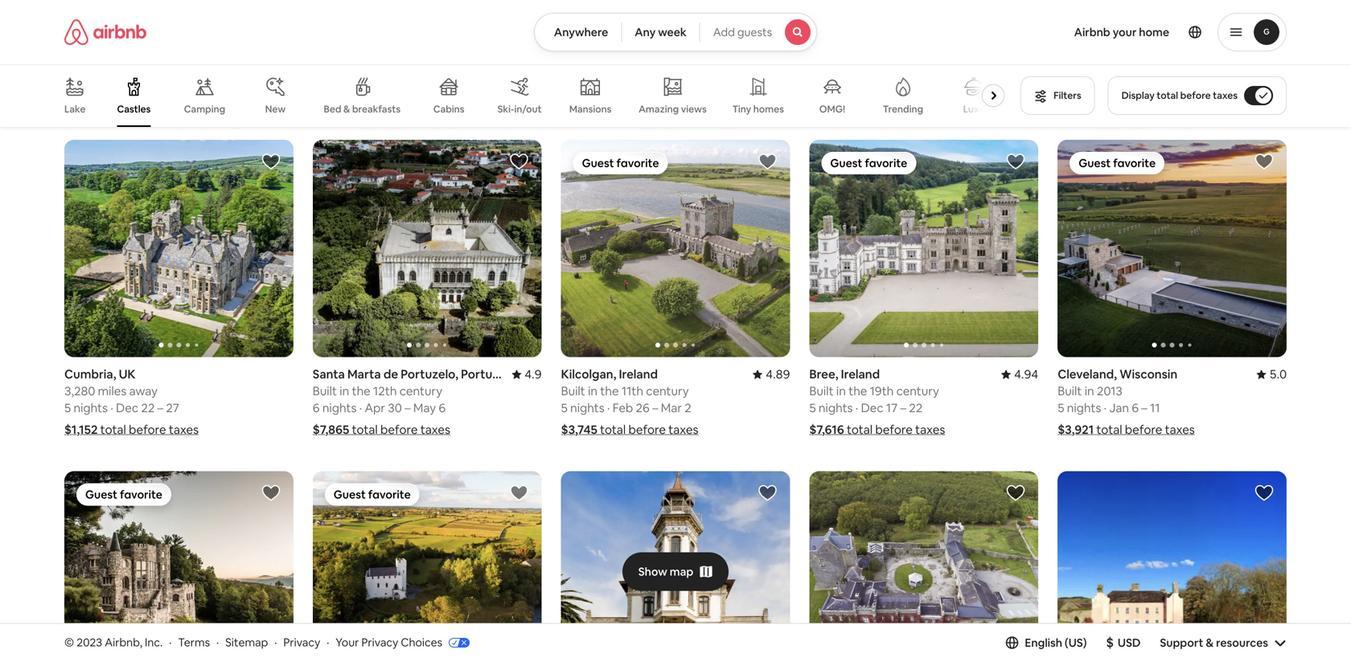 Task type: describe. For each thing, give the bounding box(es) containing it.
your privacy choices
[[336, 636, 442, 650]]

· right inc.
[[169, 636, 172, 650]]

total inside 'built in the 12th century 6 nights · apr 30 – may 6 $7,865 total before taxes'
[[352, 422, 378, 438]]

display total before taxes
[[1122, 89, 1238, 102]]

kilcolgan, ireland built in the 11th century 5 nights · feb 26 – mar 2 $3,745 total before taxes
[[561, 367, 698, 438]]

support
[[1160, 636, 1204, 650]]

$3,745
[[561, 422, 597, 438]]

uk
[[119, 367, 136, 382]]

nights for the
[[322, 401, 357, 416]]

built for kilcolgan, ireland built in the 11th century 5 nights · feb 26 – mar 2 $3,745 total before taxes
[[561, 384, 585, 399]]

add to wishlist: bree, ireland image
[[1006, 152, 1026, 171]]

4.89 out of 5 average rating image
[[753, 367, 790, 382]]

airbnb,
[[105, 636, 142, 650]]

in for kilcolgan, ireland built in the 11th century 5 nights · feb 26 – mar 2 $3,745 total before taxes
[[588, 384, 598, 399]]

2023
[[77, 636, 102, 650]]

none search field containing anywhere
[[534, 13, 817, 51]]

any week
[[635, 25, 687, 39]]

in for bree, ireland built in the 19th century 5 nights · dec 17 – 22 $7,616 total before taxes
[[836, 384, 846, 399]]

any
[[635, 25, 656, 39]]

terms
[[178, 636, 210, 650]]

sitemap
[[225, 636, 268, 650]]

22 inside cumbria, uk 3,280 miles away 5 nights · dec 22 – 27 $1,152 total before taxes
[[141, 401, 155, 416]]

in for cleveland, wisconsin built in 2013 5 nights · jan 6 – 11 $3,921 total before taxes
[[1085, 384, 1094, 399]]

$1,152
[[64, 422, 98, 438]]

built inside 'built in the 12th century 6 nights · apr 30 – may 6 $7,865 total before taxes'
[[313, 384, 337, 399]]

nights for built
[[1067, 401, 1101, 416]]

camping
[[184, 103, 225, 115]]

your
[[1113, 25, 1137, 39]]

terms · sitemap · privacy ·
[[178, 636, 329, 650]]

2 privacy from the left
[[361, 636, 398, 650]]

add
[[713, 25, 735, 39]]

· inside bree, ireland built in the 19th century 5 nights · dec 17 – 22 $7,616 total before taxes
[[856, 401, 858, 416]]

dec inside cumbria, uk 3,280 miles away 5 nights · dec 22 – 27 $1,152 total before taxes
[[116, 401, 138, 416]]

26
[[636, 401, 650, 416]]

5 inside kilcolgan, ireland built in the 11th century 5 nights · feb 26 – mar 2 $3,745 total before taxes
[[561, 401, 568, 416]]

before inside 'built in the 12th century 6 nights · apr 30 – may 6 $7,865 total before taxes'
[[380, 422, 418, 438]]

11th
[[622, 384, 643, 399]]

$
[[1106, 635, 1114, 651]]

add to wishlist: seixas, caminha., portugal image
[[758, 484, 777, 503]]

usd
[[1118, 636, 1141, 650]]

& for breakfasts
[[343, 103, 350, 115]]

· right terms
[[216, 636, 219, 650]]

$7,865
[[313, 422, 349, 438]]

add guests
[[713, 25, 772, 39]]

6 inside cleveland, wisconsin built in 2013 5 nights · jan 6 – 11 $3,921 total before taxes
[[1132, 401, 1139, 416]]

before inside cleveland, wisconsin built in 2013 5 nights · jan 6 – 11 $3,921 total before taxes
[[1125, 422, 1162, 438]]

1 6 from the left
[[313, 401, 320, 416]]

castles
[[117, 103, 151, 115]]

nights inside kilcolgan, ireland built in the 11th century 5 nights · feb 26 – mar 2 $3,745 total before taxes
[[570, 401, 605, 416]]

· inside cleveland, wisconsin built in 2013 5 nights · jan 6 – 11 $3,921 total before taxes
[[1104, 401, 1107, 416]]

27
[[166, 401, 179, 416]]

in/out
[[514, 103, 542, 115]]

omg!
[[819, 103, 845, 115]]

before inside kilcolgan, ireland built in the 11th century 5 nights · feb 26 – mar 2 $3,745 total before taxes
[[628, 422, 666, 438]]

group containing amazing views
[[64, 64, 1011, 127]]

2 6 from the left
[[439, 401, 446, 416]]

add to wishlist: cumbria, uk image
[[261, 152, 281, 171]]

english (us)
[[1025, 636, 1087, 650]]

homes
[[753, 103, 784, 115]]

before inside cumbria, uk 3,280 miles away 5 nights · dec 22 – 27 $1,152 total before taxes
[[129, 422, 166, 438]]

4.94
[[1014, 367, 1038, 382]]

before inside bree, ireland built in the 19th century 5 nights · dec 17 – 22 $7,616 total before taxes
[[875, 422, 913, 438]]

taxes inside kilcolgan, ireland built in the 11th century 5 nights · feb 26 – mar 2 $3,745 total before taxes
[[668, 422, 698, 438]]

new
[[265, 103, 286, 115]]

display
[[1122, 89, 1155, 102]]

week
[[658, 25, 687, 39]]

11
[[1150, 401, 1160, 416]]

1 privacy from the left
[[283, 636, 320, 650]]

add to wishlist: cleveland, wisconsin image
[[1255, 152, 1274, 171]]

bed & breakfasts
[[324, 103, 401, 115]]

4.94 out of 5 average rating image
[[1001, 367, 1038, 382]]

4.89
[[766, 367, 790, 382]]

– for $1,152
[[157, 401, 163, 416]]

add to wishlist: headford, ireland image
[[510, 484, 529, 503]]

your
[[336, 636, 359, 650]]

trending
[[883, 103, 923, 115]]

· left your
[[327, 636, 329, 650]]

· inside kilcolgan, ireland built in the 11th century 5 nights · feb 26 – mar 2 $3,745 total before taxes
[[607, 401, 610, 416]]

(us)
[[1065, 636, 1087, 650]]

inc.
[[145, 636, 163, 650]]

4.9 out of 5 average rating image
[[512, 367, 542, 382]]

cabins
[[433, 103, 464, 115]]

2
[[685, 401, 691, 416]]

anywhere
[[554, 25, 608, 39]]

ski-in/out
[[498, 103, 542, 115]]

your privacy choices link
[[336, 636, 470, 651]]

total inside kilcolgan, ireland built in the 11th century 5 nights · feb 26 – mar 2 $3,745 total before taxes
[[600, 422, 626, 438]]

built in the 12th century 6 nights · apr 30 – may 6 $7,865 total before taxes
[[313, 384, 450, 438]]

total right display
[[1157, 89, 1178, 102]]

home
[[1139, 25, 1169, 39]]

before right display
[[1180, 89, 1211, 102]]

built for bree, ireland built in the 19th century 5 nights · dec 17 – 22 $7,616 total before taxes
[[809, 384, 834, 399]]

english
[[1025, 636, 1062, 650]]

17
[[886, 401, 898, 416]]

english (us) button
[[1006, 636, 1087, 650]]

· left privacy link
[[274, 636, 277, 650]]

the inside 'built in the 12th century 6 nights · apr 30 – may 6 $7,865 total before taxes'
[[352, 384, 371, 399]]

© 2023 airbnb, inc. ·
[[64, 636, 172, 650]]

22 inside bree, ireland built in the 19th century 5 nights · dec 17 – 22 $7,616 total before taxes
[[909, 401, 923, 416]]

miles
[[98, 384, 127, 399]]

total inside cumbria, uk 3,280 miles away 5 nights · dec 22 – 27 $1,152 total before taxes
[[100, 422, 126, 438]]

kilcolgan,
[[561, 367, 616, 382]]

mar
[[661, 401, 682, 416]]

in inside 'built in the 12th century 6 nights · apr 30 – may 6 $7,865 total before taxes'
[[340, 384, 349, 399]]

©
[[64, 636, 74, 650]]

support & resources button
[[1160, 636, 1287, 650]]

the for kilcolgan, ireland built in the 11th century 5 nights · feb 26 – mar 2 $3,745 total before taxes
[[600, 384, 619, 399]]

lake
[[64, 103, 86, 115]]



Task type: vqa. For each thing, say whether or not it's contained in the screenshot.
Support
yes



Task type: locate. For each thing, give the bounding box(es) containing it.
ski-
[[498, 103, 514, 115]]

in down kilcolgan,
[[588, 384, 598, 399]]

2 horizontal spatial 6
[[1132, 401, 1139, 416]]

22 down away
[[141, 401, 155, 416]]

·
[[110, 401, 113, 416], [359, 401, 362, 416], [856, 401, 858, 416], [607, 401, 610, 416], [1104, 401, 1107, 416], [169, 636, 172, 650], [216, 636, 219, 650], [274, 636, 277, 650], [327, 636, 329, 650]]

4 built from the left
[[1058, 384, 1082, 399]]

dec down miles
[[116, 401, 138, 416]]

1 dec from the left
[[116, 401, 138, 416]]

0 horizontal spatial privacy
[[283, 636, 320, 650]]

choices
[[401, 636, 442, 650]]

filters button
[[1021, 76, 1095, 115]]

airbnb
[[1074, 25, 1110, 39]]

5.0
[[1270, 367, 1287, 382]]

0 horizontal spatial the
[[352, 384, 371, 399]]

· left feb
[[607, 401, 610, 416]]

dec
[[116, 401, 138, 416], [861, 401, 884, 416]]

built inside kilcolgan, ireland built in the 11th century 5 nights · feb 26 – mar 2 $3,745 total before taxes
[[561, 384, 585, 399]]

& for resources
[[1206, 636, 1214, 650]]

6 right the may
[[439, 401, 446, 416]]

5 – from the left
[[1141, 401, 1147, 416]]

before down 17
[[875, 422, 913, 438]]

0 horizontal spatial 6
[[313, 401, 320, 416]]

3 the from the left
[[600, 384, 619, 399]]

built
[[313, 384, 337, 399], [809, 384, 834, 399], [561, 384, 585, 399], [1058, 384, 1082, 399]]

3 6 from the left
[[1132, 401, 1139, 416]]

– for $3,921
[[1141, 401, 1147, 416]]

– right 30
[[405, 401, 411, 416]]

in down bree,
[[836, 384, 846, 399]]

before down 11
[[1125, 422, 1162, 438]]

guests
[[737, 25, 772, 39]]

0 horizontal spatial &
[[343, 103, 350, 115]]

group
[[64, 64, 1011, 127], [64, 140, 293, 358], [313, 140, 542, 358], [561, 140, 790, 358], [809, 140, 1038, 358], [1058, 140, 1287, 358], [64, 472, 293, 663], [313, 472, 542, 663], [561, 472, 790, 663], [809, 472, 1038, 663], [1058, 472, 1287, 663]]

total
[[1157, 89, 1178, 102], [100, 422, 126, 438], [352, 422, 378, 438], [847, 422, 873, 438], [600, 422, 626, 438], [1096, 422, 1122, 438]]

– inside bree, ireland built in the 19th century 5 nights · dec 17 – 22 $7,616 total before taxes
[[900, 401, 906, 416]]

1 horizontal spatial dec
[[861, 401, 884, 416]]

show
[[638, 565, 667, 580]]

None search field
[[534, 13, 817, 51]]

2 – from the left
[[405, 401, 411, 416]]

22 right 17
[[909, 401, 923, 416]]

in
[[340, 384, 349, 399], [836, 384, 846, 399], [588, 384, 598, 399], [1085, 384, 1094, 399]]

nights down '3,280'
[[74, 401, 108, 416]]

resources
[[1216, 636, 1268, 650]]

total down jan on the right of the page
[[1096, 422, 1122, 438]]

2 century from the left
[[896, 384, 939, 399]]

total inside bree, ireland built in the 19th century 5 nights · dec 17 – 22 $7,616 total before taxes
[[847, 422, 873, 438]]

privacy link
[[283, 636, 320, 650]]

the inside bree, ireland built in the 19th century 5 nights · dec 17 – 22 $7,616 total before taxes
[[849, 384, 867, 399]]

ireland up 11th
[[619, 367, 658, 382]]

nights inside cleveland, wisconsin built in 2013 5 nights · jan 6 – 11 $3,921 total before taxes
[[1067, 401, 1101, 416]]

· inside cumbria, uk 3,280 miles away 5 nights · dec 22 – 27 $1,152 total before taxes
[[110, 401, 113, 416]]

5 up $3,921 at the bottom right of page
[[1058, 401, 1064, 416]]

4.9
[[525, 367, 542, 382]]

in inside kilcolgan, ireland built in the 11th century 5 nights · feb 26 – mar 2 $3,745 total before taxes
[[588, 384, 598, 399]]

– left 11
[[1141, 401, 1147, 416]]

– for 6
[[405, 401, 411, 416]]

· inside 'built in the 12th century 6 nights · apr 30 – may 6 $7,865 total before taxes'
[[359, 401, 362, 416]]

privacy left your
[[283, 636, 320, 650]]

wisconsin
[[1120, 367, 1178, 382]]

cleveland,
[[1058, 367, 1117, 382]]

add to wishlist: dromcolliher, ireland image
[[1006, 484, 1026, 503]]

anywhere button
[[534, 13, 622, 51]]

1 – from the left
[[157, 401, 163, 416]]

1 vertical spatial &
[[1206, 636, 1214, 650]]

· left apr
[[359, 401, 362, 416]]

5 inside cumbria, uk 3,280 miles away 5 nights · dec 22 – 27 $1,152 total before taxes
[[64, 401, 71, 416]]

in inside bree, ireland built in the 19th century 5 nights · dec 17 – 22 $7,616 total before taxes
[[836, 384, 846, 399]]

4 in from the left
[[1085, 384, 1094, 399]]

2 the from the left
[[849, 384, 867, 399]]

add to wishlist: santa marta de portuzelo, portugal image
[[510, 152, 529, 171]]

nights up $7,865
[[322, 401, 357, 416]]

· left jan on the right of the page
[[1104, 401, 1107, 416]]

5 up $7,616
[[809, 401, 816, 416]]

terms link
[[178, 636, 210, 650]]

nights inside 'built in the 12th century 6 nights · apr 30 – may 6 $7,865 total before taxes'
[[322, 401, 357, 416]]

&
[[343, 103, 350, 115], [1206, 636, 1214, 650]]

1 century from the left
[[399, 384, 442, 399]]

4 – from the left
[[652, 401, 658, 416]]

total down feb
[[600, 422, 626, 438]]

dec down 19th
[[861, 401, 884, 416]]

airbnb your home
[[1074, 25, 1169, 39]]

built down bree,
[[809, 384, 834, 399]]

0 horizontal spatial century
[[399, 384, 442, 399]]

breakfasts
[[352, 103, 401, 115]]

3 in from the left
[[588, 384, 598, 399]]

before down 26
[[628, 422, 666, 438]]

luxe
[[963, 103, 985, 115]]

century for bree, ireland built in the 19th century 5 nights · dec 17 – 22 $7,616 total before taxes
[[896, 384, 939, 399]]

before down 27
[[129, 422, 166, 438]]

$7,616
[[809, 422, 844, 438]]

1 in from the left
[[340, 384, 349, 399]]

3 nights from the left
[[819, 401, 853, 416]]

– inside 'built in the 12th century 6 nights · apr 30 – may 6 $7,865 total before taxes'
[[405, 401, 411, 416]]

ireland for 19th
[[841, 367, 880, 382]]

apr
[[365, 401, 385, 416]]

in left 12th
[[340, 384, 349, 399]]

5 up $3,745
[[561, 401, 568, 416]]

5.0 out of 5 average rating image
[[1257, 367, 1287, 382]]

6 right jan on the right of the page
[[1132, 401, 1139, 416]]

$ usd
[[1106, 635, 1141, 651]]

nights inside bree, ireland built in the 19th century 5 nights · dec 17 – 22 $7,616 total before taxes
[[819, 401, 853, 416]]

built inside cleveland, wisconsin built in 2013 5 nights · jan 6 – 11 $3,921 total before taxes
[[1058, 384, 1082, 399]]

1 horizontal spatial century
[[646, 384, 689, 399]]

3 century from the left
[[646, 384, 689, 399]]

built down cleveland,
[[1058, 384, 1082, 399]]

the inside kilcolgan, ireland built in the 11th century 5 nights · feb 26 – mar 2 $3,745 total before taxes
[[600, 384, 619, 399]]

century up the may
[[399, 384, 442, 399]]

2013
[[1097, 384, 1123, 399]]

30
[[388, 401, 402, 416]]

taxes
[[1213, 89, 1238, 102], [169, 422, 199, 438], [420, 422, 450, 438], [915, 422, 945, 438], [668, 422, 698, 438], [1165, 422, 1195, 438]]

in inside cleveland, wisconsin built in 2013 5 nights · jan 6 – 11 $3,921 total before taxes
[[1085, 384, 1094, 399]]

century inside bree, ireland built in the 19th century 5 nights · dec 17 – 22 $7,616 total before taxes
[[896, 384, 939, 399]]

profile element
[[837, 0, 1287, 64]]

0 vertical spatial &
[[343, 103, 350, 115]]

1 22 from the left
[[141, 401, 155, 416]]

century inside kilcolgan, ireland built in the 11th century 5 nights · feb 26 – mar 2 $3,745 total before taxes
[[646, 384, 689, 399]]

1 built from the left
[[313, 384, 337, 399]]

century up mar
[[646, 384, 689, 399]]

sitemap link
[[225, 636, 268, 650]]

2 ireland from the left
[[619, 367, 658, 382]]

$3,921
[[1058, 422, 1094, 438]]

ireland inside bree, ireland built in the 19th century 5 nights · dec 17 – 22 $7,616 total before taxes
[[841, 367, 880, 382]]

built inside bree, ireland built in the 19th century 5 nights · dec 17 – 22 $7,616 total before taxes
[[809, 384, 834, 399]]

& right bed
[[343, 103, 350, 115]]

0 horizontal spatial 22
[[141, 401, 155, 416]]

1 5 from the left
[[64, 401, 71, 416]]

nights inside cumbria, uk 3,280 miles away 5 nights · dec 22 – 27 $1,152 total before taxes
[[74, 401, 108, 416]]

tiny homes
[[732, 103, 784, 115]]

support & resources
[[1160, 636, 1268, 650]]

amazing
[[639, 103, 679, 115]]

built for cleveland, wisconsin built in 2013 5 nights · jan 6 – 11 $3,921 total before taxes
[[1058, 384, 1082, 399]]

amazing views
[[639, 103, 707, 115]]

nights up $7,616
[[819, 401, 853, 416]]

ireland inside kilcolgan, ireland built in the 11th century 5 nights · feb 26 – mar 2 $3,745 total before taxes
[[619, 367, 658, 382]]

3 – from the left
[[900, 401, 906, 416]]

4 nights from the left
[[570, 401, 605, 416]]

2 22 from the left
[[909, 401, 923, 416]]

2 5 from the left
[[809, 401, 816, 416]]

4 5 from the left
[[1058, 401, 1064, 416]]

ireland
[[841, 367, 880, 382], [619, 367, 658, 382]]

2 horizontal spatial the
[[849, 384, 867, 399]]

taxes inside bree, ireland built in the 19th century 5 nights · dec 17 – 22 $7,616 total before taxes
[[915, 422, 945, 438]]

century up 17
[[896, 384, 939, 399]]

show map
[[638, 565, 693, 580]]

the up apr
[[352, 384, 371, 399]]

mansions
[[569, 103, 612, 115]]

the left 19th
[[849, 384, 867, 399]]

jan
[[1109, 401, 1129, 416]]

total down apr
[[352, 422, 378, 438]]

2 dec from the left
[[861, 401, 884, 416]]

any week button
[[621, 13, 700, 51]]

taxes inside cumbria, uk 3,280 miles away 5 nights · dec 22 – 27 $1,152 total before taxes
[[169, 422, 199, 438]]

– right 26
[[652, 401, 658, 416]]

–
[[157, 401, 163, 416], [405, 401, 411, 416], [900, 401, 906, 416], [652, 401, 658, 416], [1141, 401, 1147, 416]]

show map button
[[622, 553, 729, 592]]

before
[[1180, 89, 1211, 102], [129, 422, 166, 438], [380, 422, 418, 438], [875, 422, 913, 438], [628, 422, 666, 438], [1125, 422, 1162, 438]]

6
[[313, 401, 320, 416], [439, 401, 446, 416], [1132, 401, 1139, 416]]

– inside cumbria, uk 3,280 miles away 5 nights · dec 22 – 27 $1,152 total before taxes
[[157, 401, 163, 416]]

century for kilcolgan, ireland built in the 11th century 5 nights · feb 26 – mar 2 $3,745 total before taxes
[[646, 384, 689, 399]]

1 the from the left
[[352, 384, 371, 399]]

& right the support
[[1206, 636, 1214, 650]]

3 built from the left
[[561, 384, 585, 399]]

– right 17
[[900, 401, 906, 416]]

taxes inside cleveland, wisconsin built in 2013 5 nights · jan 6 – 11 $3,921 total before taxes
[[1165, 422, 1195, 438]]

privacy right your
[[361, 636, 398, 650]]

2 nights from the left
[[322, 401, 357, 416]]

add to wishlist: kilcolgan, ireland image
[[758, 152, 777, 171]]

feb
[[613, 401, 633, 416]]

0 horizontal spatial ireland
[[619, 367, 658, 382]]

built down kilcolgan,
[[561, 384, 585, 399]]

century inside 'built in the 12th century 6 nights · apr 30 – may 6 $7,865 total before taxes'
[[399, 384, 442, 399]]

total inside cleveland, wisconsin built in 2013 5 nights · jan 6 – 11 $3,921 total before taxes
[[1096, 422, 1122, 438]]

· down miles
[[110, 401, 113, 416]]

map
[[670, 565, 693, 580]]

bed
[[324, 103, 341, 115]]

5 down '3,280'
[[64, 401, 71, 416]]

– left 27
[[157, 401, 163, 416]]

views
[[681, 103, 707, 115]]

cumbria,
[[64, 367, 116, 382]]

3 5 from the left
[[561, 401, 568, 416]]

nights up $3,921 at the bottom right of page
[[1067, 401, 1101, 416]]

5 inside cleveland, wisconsin built in 2013 5 nights · jan 6 – 11 $3,921 total before taxes
[[1058, 401, 1064, 416]]

– inside kilcolgan, ireland built in the 11th century 5 nights · feb 26 – mar 2 $3,745 total before taxes
[[652, 401, 658, 416]]

the up feb
[[600, 384, 619, 399]]

– inside cleveland, wisconsin built in 2013 5 nights · jan 6 – 11 $3,921 total before taxes
[[1141, 401, 1147, 416]]

cleveland, wisconsin built in 2013 5 nights · jan 6 – 11 $3,921 total before taxes
[[1058, 367, 1195, 438]]

12th
[[373, 384, 397, 399]]

5 inside bree, ireland built in the 19th century 5 nights · dec 17 – 22 $7,616 total before taxes
[[809, 401, 816, 416]]

2 in from the left
[[836, 384, 846, 399]]

may
[[413, 401, 436, 416]]

0 horizontal spatial dec
[[116, 401, 138, 416]]

taxes inside 'built in the 12th century 6 nights · apr 30 – may 6 $7,865 total before taxes'
[[420, 422, 450, 438]]

total right $1,152
[[100, 422, 126, 438]]

in down cleveland,
[[1085, 384, 1094, 399]]

1 horizontal spatial privacy
[[361, 636, 398, 650]]

bree,
[[809, 367, 838, 382]]

ireland up 19th
[[841, 367, 880, 382]]

19th
[[870, 384, 894, 399]]

1 horizontal spatial the
[[600, 384, 619, 399]]

2 built from the left
[[809, 384, 834, 399]]

privacy
[[283, 636, 320, 650], [361, 636, 398, 650]]

1 nights from the left
[[74, 401, 108, 416]]

1 horizontal spatial 22
[[909, 401, 923, 416]]

nights up $3,745
[[570, 401, 605, 416]]

nights for 3,280
[[74, 401, 108, 416]]

6 up $7,865
[[313, 401, 320, 416]]

3,280
[[64, 384, 95, 399]]

before down 30
[[380, 422, 418, 438]]

add to wishlist: bolton, new york image
[[261, 484, 281, 503]]

built up $7,865
[[313, 384, 337, 399]]

add to wishlist: glenbeg, ireland image
[[1255, 484, 1274, 503]]

ireland for 11th
[[619, 367, 658, 382]]

away
[[129, 384, 158, 399]]

1 horizontal spatial 6
[[439, 401, 446, 416]]

total right $7,616
[[847, 422, 873, 438]]

bree, ireland built in the 19th century 5 nights · dec 17 – 22 $7,616 total before taxes
[[809, 367, 945, 438]]

2 horizontal spatial century
[[896, 384, 939, 399]]

dec inside bree, ireland built in the 19th century 5 nights · dec 17 – 22 $7,616 total before taxes
[[861, 401, 884, 416]]

1 horizontal spatial ireland
[[841, 367, 880, 382]]

filters
[[1054, 89, 1081, 102]]

add guests button
[[699, 13, 817, 51]]

1 horizontal spatial &
[[1206, 636, 1214, 650]]

· left 17
[[856, 401, 858, 416]]

5 nights from the left
[[1067, 401, 1101, 416]]

1 ireland from the left
[[841, 367, 880, 382]]

century
[[399, 384, 442, 399], [896, 384, 939, 399], [646, 384, 689, 399]]

the for bree, ireland built in the 19th century 5 nights · dec 17 – 22 $7,616 total before taxes
[[849, 384, 867, 399]]



